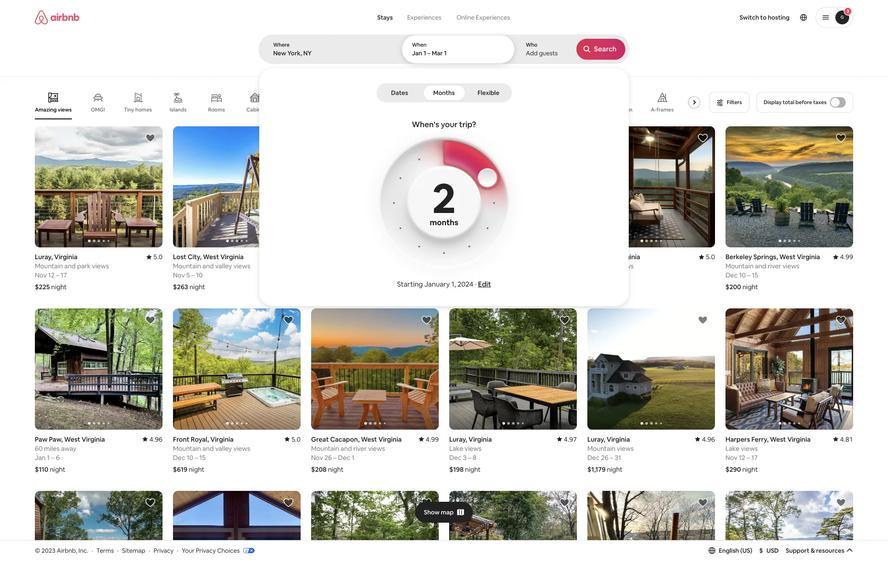 Task type: vqa. For each thing, say whether or not it's contained in the screenshot.


Task type: describe. For each thing, give the bounding box(es) containing it.
lake inside luray, virginia lake views dec 3 – 8 $198 night
[[449, 445, 463, 453]]

experiences button
[[400, 9, 449, 26]]

nov inside harpers ferry, west virginia lake views nov 12 – 17 $290 night
[[726, 454, 738, 462]]

ferry,
[[752, 435, 769, 444]]

© 2023 airbnb, inc. ·
[[35, 547, 93, 555]]

terms · sitemap · privacy ·
[[96, 547, 178, 555]]

0 horizontal spatial add to wishlist: rileyville, virginia image
[[145, 498, 156, 508]]

inc.
[[78, 547, 88, 555]]

support & resources
[[786, 547, 845, 555]]

– inside luray, virginia lake views dec 3 – 8 $198 night
[[468, 454, 472, 462]]

views inside luray, virginia mountain and park views nov 12 – 17 $225 night
[[92, 262, 109, 270]]

away
[[61, 445, 77, 453]]

&
[[811, 547, 815, 555]]

add to wishlist: basye, virginia image
[[836, 498, 847, 508]]

support & resources button
[[786, 547, 854, 555]]

berkeley
[[726, 253, 752, 261]]

2 experiences from the left
[[476, 14, 510, 21]]

valley inside lost city, west virginia mountain and valley views nov 5 – 10 $263 night
[[215, 262, 232, 270]]

springs,
[[754, 253, 778, 261]]

stays
[[377, 14, 393, 21]]

rileyville, virginia mountain views
[[588, 253, 641, 270]]

usd
[[767, 547, 779, 555]]

to
[[761, 14, 767, 21]]

4.97 out of 5 average rating image
[[557, 435, 577, 444]]

night inside luray, virginia mountain views dec 26 – 31 $1,179 night
[[607, 465, 623, 474]]

rooms
[[208, 106, 225, 113]]

jan inside "paw paw, west virginia 60 miles away jan 1 – 6 $110 night"
[[35, 454, 46, 462]]

map
[[441, 509, 454, 516]]

who add guests
[[526, 41, 558, 57]]

months button
[[423, 85, 465, 101]]

virginia inside luray, virginia lake views dec 3 – 8 $198 night
[[469, 435, 492, 444]]

group containing amazing views
[[35, 85, 713, 119]]

online
[[457, 14, 475, 21]]

starting january 1, 2024 · edit
[[397, 280, 491, 289]]

– inside lost city, west virginia mountain and valley views nov 5 – 10 $263 night
[[191, 271, 195, 280]]

stays button
[[371, 9, 400, 26]]

filters
[[727, 99, 742, 106]]

1 right mar
[[444, 49, 447, 57]]

city,
[[188, 253, 202, 261]]

support
[[786, 547, 810, 555]]

virginia inside front royal, virginia mountain and valley views dec 10 – 15 $619 night
[[210, 435, 234, 444]]

your
[[182, 547, 195, 555]]

2024
[[458, 280, 474, 289]]

$208
[[311, 465, 327, 474]]

luray, for luray, virginia lake views dec 3 – 8 $198 night
[[449, 435, 467, 444]]

lost
[[173, 253, 186, 261]]

add to wishlist: front royal, virginia image
[[283, 315, 294, 326]]

what can we help you find? tab list
[[371, 9, 449, 26]]

10 inside lost city, west virginia mountain and valley views nov 5 – 10 $263 night
[[196, 271, 203, 280]]

virginia inside luray, virginia mountain views dec 26 – 31 $1,179 night
[[607, 435, 630, 444]]

great cacapon, west virginia mountain and river views nov 26 – dec 1 $208 night
[[311, 435, 402, 474]]

west for cacapon,
[[361, 435, 377, 444]]

nov inside lost city, west virginia mountain and valley views nov 5 – 10 $263 night
[[173, 271, 185, 280]]

5.0 out of 5 average rating image for rileyville, virginia mountain views
[[699, 253, 715, 261]]

5 inside lost city, west virginia mountain and valley views nov 5 – 10 $263 night
[[186, 271, 190, 280]]

january
[[425, 280, 450, 289]]

starting
[[397, 280, 423, 289]]

3 inside dropdown button
[[847, 8, 850, 14]]

none search field containing 2
[[259, 0, 630, 306]]

experiences inside button
[[407, 14, 442, 21]]

· inside stays tab panel
[[475, 280, 477, 289]]

flexible
[[478, 89, 500, 97]]

lost city, west virginia mountain and valley views nov 5 – 10 $263 night
[[173, 253, 250, 291]]

privacy inside your privacy choices link
[[196, 547, 216, 555]]

islands
[[170, 106, 187, 113]]

luray, virginia lake views dec 3 – 8 $198 night
[[449, 435, 492, 474]]

switch to hosting link
[[735, 8, 795, 27]]

front royal, virginia mountain and valley views dec 10 – 15 $619 night
[[173, 435, 250, 474]]

omg!
[[91, 106, 105, 113]]

night inside berkeley springs, west virginia mountain and river views dec 10 – 15 $200 night
[[743, 283, 758, 291]]

mountain inside luray, virginia mountain and park views nov 12 – 17 $225 night
[[35, 262, 63, 270]]

before
[[796, 99, 812, 106]]

night inside luray, virginia mountain and park views nov 12 – 17 $225 night
[[51, 283, 67, 291]]

filters button
[[709, 92, 750, 113]]

17 for lake
[[752, 454, 758, 462]]

night inside harpers ferry, west virginia lake views nov 12 – 17 $290 night
[[743, 465, 758, 474]]

nov inside haymarket, virginia mountain views nov 5 – 10 $315 night
[[449, 271, 461, 280]]

dates button
[[378, 85, 421, 101]]

night inside lost city, west virginia mountain and valley views nov 5 – 10 $263 night
[[190, 283, 205, 291]]

$315
[[449, 283, 464, 291]]

views inside lost city, west virginia mountain and valley views nov 5 – 10 $263 night
[[234, 262, 250, 270]]

add to wishlist: luray, virginia image
[[145, 133, 156, 143]]

1 inside "great cacapon, west virginia mountain and river views nov 26 – dec 1 $208 night"
[[352, 454, 355, 462]]

virginia inside berkeley springs, west virginia mountain and river views dec 10 – 15 $200 night
[[797, 253, 821, 261]]

add
[[526, 49, 538, 57]]

5.0 for rileyville, virginia mountain views
[[706, 253, 715, 261]]

sitemap
[[122, 547, 145, 555]]

english
[[719, 547, 739, 555]]

virginia inside "great cacapon, west virginia mountain and river views nov 26 – dec 1 $208 night"
[[379, 435, 402, 444]]

4.99 out of 5 average rating image
[[419, 435, 439, 444]]

©
[[35, 547, 40, 555]]

$263
[[173, 283, 188, 291]]

views inside group
[[58, 106, 72, 113]]

tiny homes
[[124, 106, 152, 113]]

jan inside when jan 1 – mar 1
[[412, 49, 422, 57]]

add to wishlist: paw paw, west virginia image
[[145, 315, 156, 326]]

1 inside "paw paw, west virginia 60 miles away jan 1 – 6 $110 night"
[[47, 454, 50, 462]]

english (us)
[[719, 547, 753, 555]]

paw,
[[49, 435, 63, 444]]

lake inside harpers ferry, west virginia lake views nov 12 – 17 $290 night
[[726, 445, 740, 453]]

and for berkeley springs, west virginia mountain and river views dec 10 – 15 $200 night
[[755, 262, 767, 270]]

$225
[[35, 283, 50, 291]]

0 vertical spatial add to wishlist: great cacapon, west virginia image
[[422, 315, 432, 326]]

when
[[412, 41, 427, 48]]

6
[[56, 454, 60, 462]]

4.99 for great cacapon, west virginia mountain and river views nov 26 – dec 1 $208 night
[[426, 435, 439, 444]]

10 inside haymarket, virginia mountain views nov 5 – 10 $315 night
[[473, 271, 479, 280]]

$619
[[173, 465, 187, 474]]

add to wishlist: fort valley, virginia image
[[422, 133, 432, 143]]

total
[[783, 99, 795, 106]]

night inside luray, virginia lake views dec 3 – 8 $198 night
[[465, 465, 481, 474]]

virginia inside "paw paw, west virginia 60 miles away jan 1 – 6 $110 night"
[[82, 435, 105, 444]]

· right terms "link" in the left bottom of the page
[[117, 547, 119, 555]]

dec inside "great cacapon, west virginia mountain and river views nov 26 – dec 1 $208 night"
[[338, 454, 350, 462]]

mar
[[432, 49, 443, 57]]

2
[[432, 171, 456, 225]]

add to wishlist: luray, virginia image for 4.96
[[698, 315, 708, 326]]

cacapon,
[[330, 435, 360, 444]]

3 button
[[816, 7, 854, 28]]

$200
[[726, 283, 742, 291]]

west for ferry,
[[770, 435, 786, 444]]

17 for park
[[61, 271, 67, 280]]

15 inside front royal, virginia mountain and valley views dec 10 – 15 $619 night
[[199, 454, 206, 462]]

flexible button
[[467, 85, 510, 101]]

$198
[[449, 465, 464, 474]]

virginia inside harpers ferry, west virginia lake views nov 12 – 17 $290 night
[[788, 435, 811, 444]]

60
[[35, 445, 43, 453]]

4.81
[[840, 435, 854, 444]]

add to wishlist: waterford, virginia image
[[422, 498, 432, 508]]

taxes
[[814, 99, 827, 106]]

3 inside luray, virginia lake views dec 3 – 8 $198 night
[[463, 454, 467, 462]]

4.96 out of 5 average rating image for add to wishlist: paw paw, west virginia icon
[[142, 435, 163, 444]]

homes
[[135, 106, 152, 113]]

rileyville,
[[588, 253, 616, 261]]

when jan 1 – mar 1
[[412, 41, 447, 57]]

mountain inside haymarket, virginia mountain views nov 5 – 10 $315 night
[[449, 262, 478, 270]]

berkeley springs, west virginia mountain and river views dec 10 – 15 $200 night
[[726, 253, 821, 291]]

your privacy choices
[[182, 547, 240, 555]]

4.97
[[564, 435, 577, 444]]

4.96 out of 5 average rating image
[[695, 435, 715, 444]]

views inside haymarket, virginia mountain views nov 5 – 10 $315 night
[[479, 262, 496, 270]]



Task type: locate. For each thing, give the bounding box(es) containing it.
add to wishlist: berkeley springs, west virginia image
[[836, 133, 847, 143]]

night right $225
[[51, 283, 67, 291]]

0 vertical spatial 4.96 out of 5 average rating image
[[419, 253, 439, 261]]

virginia up edit
[[487, 253, 510, 261]]

views inside luray, virginia mountain views dec 26 – 31 $1,179 night
[[617, 445, 634, 453]]

4.96 up january
[[426, 253, 439, 261]]

4.96 left harpers
[[702, 435, 715, 444]]

nov up $225
[[35, 271, 47, 280]]

river for springs,
[[768, 262, 782, 270]]

0 horizontal spatial privacy
[[154, 547, 174, 555]]

nov up $208
[[311, 454, 323, 462]]

10 up "$619" in the left of the page
[[187, 454, 193, 462]]

views
[[58, 106, 72, 113], [92, 262, 109, 270], [234, 262, 250, 270], [479, 262, 496, 270], [617, 262, 634, 270], [783, 262, 800, 270], [234, 445, 250, 453], [368, 445, 385, 453], [465, 445, 482, 453], [617, 445, 634, 453], [741, 445, 758, 453]]

virginia inside haymarket, virginia mountain views nov 5 – 10 $315 night
[[487, 253, 510, 261]]

online experiences
[[457, 14, 510, 21]]

night down 8
[[465, 465, 481, 474]]

4.96 out of 5 average rating image left front
[[142, 435, 163, 444]]

4.96 out of 5 average rating image up january
[[419, 253, 439, 261]]

mountain up 31
[[588, 445, 616, 453]]

1 horizontal spatial privacy
[[196, 547, 216, 555]]

0 horizontal spatial 4.96 out of 5 average rating image
[[142, 435, 163, 444]]

virginia right royal,
[[210, 435, 234, 444]]

4.96
[[426, 253, 439, 261], [149, 435, 163, 444], [702, 435, 715, 444]]

west inside "great cacapon, west virginia mountain and river views nov 26 – dec 1 $208 night"
[[361, 435, 377, 444]]

1 horizontal spatial 5.0
[[292, 435, 301, 444]]

dec inside luray, virginia lake views dec 3 – 8 $198 night
[[449, 454, 462, 462]]

–
[[428, 49, 431, 57], [56, 271, 59, 280], [191, 271, 195, 280], [468, 271, 471, 280], [748, 271, 751, 280], [51, 454, 54, 462], [195, 454, 198, 462], [334, 454, 337, 462], [468, 454, 472, 462], [610, 454, 614, 462], [747, 454, 750, 462]]

mountain inside "great cacapon, west virginia mountain and river views nov 26 – dec 1 $208 night"
[[311, 445, 339, 453]]

tab list
[[378, 83, 510, 102]]

2 horizontal spatial 5.0
[[706, 253, 715, 261]]

virginia up park
[[54, 253, 77, 261]]

– inside luray, virginia mountain and park views nov 12 – 17 $225 night
[[56, 271, 59, 280]]

1 horizontal spatial 5
[[463, 271, 466, 280]]

tiny
[[124, 106, 134, 113]]

views inside front royal, virginia mountain and valley views dec 10 – 15 $619 night
[[234, 445, 250, 453]]

display total before taxes
[[764, 99, 827, 106]]

who
[[526, 41, 538, 48]]

5 inside haymarket, virginia mountain views nov 5 – 10 $315 night
[[463, 271, 466, 280]]

1 vertical spatial 4.96 out of 5 average rating image
[[142, 435, 163, 444]]

4.99
[[840, 253, 854, 261], [426, 435, 439, 444]]

jan down "when"
[[412, 49, 422, 57]]

river down cacapon,
[[354, 445, 367, 453]]

1 vertical spatial 3
[[463, 454, 467, 462]]

virginia up 31
[[607, 435, 630, 444]]

dec inside berkeley springs, west virginia mountain and river views dec 10 – 15 $200 night
[[726, 271, 738, 280]]

0 horizontal spatial jan
[[35, 454, 46, 462]]

resources
[[817, 547, 845, 555]]

5.0 out of 5 average rating image left "berkeley"
[[699, 253, 715, 261]]

views inside harpers ferry, west virginia lake views nov 12 – 17 $290 night
[[741, 445, 758, 453]]

5 up the 2024
[[463, 271, 466, 280]]

luray, up $225
[[35, 253, 53, 261]]

west inside berkeley springs, west virginia mountain and river views dec 10 – 15 $200 night
[[780, 253, 796, 261]]

virginia inside luray, virginia mountain and park views nov 12 – 17 $225 night
[[54, 253, 77, 261]]

4.96 for paw paw, west virginia 60 miles away jan 1 – 6 $110 night
[[149, 435, 163, 444]]

2 add to wishlist: luray, virginia image from the left
[[698, 315, 708, 326]]

online experiences link
[[449, 9, 518, 26]]

5.0 left "berkeley"
[[706, 253, 715, 261]]

15 down royal,
[[199, 454, 206, 462]]

river for cacapon,
[[354, 445, 367, 453]]

west inside harpers ferry, west virginia lake views nov 12 – 17 $290 night
[[770, 435, 786, 444]]

0 horizontal spatial 12
[[48, 271, 55, 280]]

1 horizontal spatial add to wishlist: great cacapon, west virginia image
[[422, 315, 432, 326]]

26 inside luray, virginia mountain views dec 26 – 31 $1,179 night
[[601, 454, 609, 462]]

english (us) button
[[709, 547, 753, 555]]

1 horizontal spatial 12
[[739, 454, 746, 462]]

· left your
[[177, 547, 178, 555]]

west inside lost city, west virginia mountain and valley views nov 5 – 10 $263 night
[[203, 253, 219, 261]]

1 horizontal spatial experiences
[[476, 14, 510, 21]]

nov up the $290
[[726, 454, 738, 462]]

add to wishlist: luray, virginia image
[[560, 315, 570, 326], [698, 315, 708, 326]]

virginia up 8
[[469, 435, 492, 444]]

and inside front royal, virginia mountain and valley views dec 10 – 15 $619 night
[[203, 445, 214, 453]]

park
[[77, 262, 91, 270]]

tab list containing dates
[[378, 83, 510, 102]]

0 horizontal spatial 17
[[61, 271, 67, 280]]

1 add to wishlist: luray, virginia image from the left
[[560, 315, 570, 326]]

miles
[[44, 445, 60, 453]]

nov up $263
[[173, 271, 185, 280]]

nov inside "great cacapon, west virginia mountain and river views nov 26 – dec 1 $208 night"
[[311, 454, 323, 462]]

1 experiences from the left
[[407, 14, 442, 21]]

1,
[[452, 280, 456, 289]]

1 left 6
[[47, 454, 50, 462]]

0 vertical spatial add to wishlist: rileyville, virginia image
[[698, 133, 708, 143]]

4.96 left front
[[149, 435, 163, 444]]

trip?
[[459, 119, 476, 129]]

10 down city,
[[196, 271, 203, 280]]

12 for $290
[[739, 454, 746, 462]]

views inside "great cacapon, west virginia mountain and river views nov 26 – dec 1 $208 night"
[[368, 445, 385, 453]]

add to wishlist: berkeley springs, west virginia image
[[698, 498, 708, 508]]

1 vertical spatial 15
[[199, 454, 206, 462]]

and inside berkeley springs, west virginia mountain and river views dec 10 – 15 $200 night
[[755, 262, 767, 270]]

12
[[48, 271, 55, 280], [739, 454, 746, 462]]

airbnb,
[[57, 547, 77, 555]]

jan down 60
[[35, 454, 46, 462]]

0 vertical spatial valley
[[215, 262, 232, 270]]

– inside luray, virginia mountain views dec 26 – 31 $1,179 night
[[610, 454, 614, 462]]

lake up $198
[[449, 445, 463, 453]]

· left privacy link
[[149, 547, 150, 555]]

mountain down front
[[173, 445, 201, 453]]

5.0 left lost
[[153, 253, 163, 261]]

add to wishlist: harpers ferry, west virginia image
[[836, 315, 847, 326]]

virginia inside lost city, west virginia mountain and valley views nov 5 – 10 $263 night
[[220, 253, 244, 261]]

1 valley from the top
[[215, 262, 232, 270]]

and for great cacapon, west virginia mountain and river views nov 26 – dec 1 $208 night
[[341, 445, 352, 453]]

5.0 out of 5 average rating image for front royal, virginia mountain and valley views dec 10 – 15 $619 night
[[285, 435, 301, 444]]

– inside haymarket, virginia mountain views nov 5 – 10 $315 night
[[468, 271, 471, 280]]

when's
[[412, 119, 439, 129]]

0 horizontal spatial river
[[354, 445, 367, 453]]

· left edit
[[475, 280, 477, 289]]

west right ferry,
[[770, 435, 786, 444]]

and inside "great cacapon, west virginia mountain and river views nov 26 – dec 1 $208 night"
[[341, 445, 352, 453]]

luray, virginia mountain and park views nov 12 – 17 $225 night
[[35, 253, 109, 291]]

dec up $200
[[726, 271, 738, 280]]

1 horizontal spatial add to wishlist: rileyville, virginia image
[[698, 133, 708, 143]]

west right city,
[[203, 253, 219, 261]]

0 horizontal spatial add to wishlist: luray, virginia image
[[560, 315, 570, 326]]

2 privacy from the left
[[196, 547, 216, 555]]

1 vertical spatial add to wishlist: great cacapon, west virginia image
[[283, 498, 294, 508]]

dec up $1,179
[[588, 454, 600, 462]]

2 5 from the left
[[463, 271, 466, 280]]

8
[[473, 454, 477, 462]]

experiences right online
[[476, 14, 510, 21]]

add to wishlist: luray, virginia image for 4.97
[[560, 315, 570, 326]]

virginia right paw,
[[82, 435, 105, 444]]

4.81 out of 5 average rating image
[[833, 435, 854, 444]]

edit
[[478, 280, 491, 289]]

– inside "great cacapon, west virginia mountain and river views nov 26 – dec 1 $208 night"
[[334, 454, 337, 462]]

night right '$315'
[[465, 283, 480, 291]]

a-frames
[[651, 106, 674, 113]]

virginia right city,
[[220, 253, 244, 261]]

5.0 out of 5 average rating image
[[699, 253, 715, 261], [285, 435, 301, 444]]

display total before taxes button
[[757, 92, 854, 113]]

10 inside front royal, virginia mountain and valley views dec 10 – 15 $619 night
[[187, 454, 193, 462]]

dec up $198
[[449, 454, 462, 462]]

5.0 for luray, virginia mountain and park views nov 12 – 17 $225 night
[[153, 253, 163, 261]]

paw paw, west virginia 60 miles away jan 1 – 6 $110 night
[[35, 435, 105, 474]]

views inside rileyville, virginia mountain views
[[617, 262, 634, 270]]

4.96 out of 5 average rating image
[[419, 253, 439, 261], [142, 435, 163, 444]]

15
[[752, 271, 759, 280], [199, 454, 206, 462]]

dec
[[726, 271, 738, 280], [173, 454, 185, 462], [338, 454, 350, 462], [449, 454, 462, 462], [588, 454, 600, 462]]

stays tab panel
[[259, 35, 630, 306]]

1 horizontal spatial 4.96 out of 5 average rating image
[[419, 253, 439, 261]]

None search field
[[259, 0, 630, 306]]

valley
[[215, 262, 232, 270], [215, 445, 232, 453]]

1 down "when"
[[424, 49, 426, 57]]

1 vertical spatial 12
[[739, 454, 746, 462]]

tab list inside stays tab panel
[[378, 83, 510, 102]]

guests
[[539, 49, 558, 57]]

night down 31
[[607, 465, 623, 474]]

west right cacapon,
[[361, 435, 377, 444]]

night right "$619" in the left of the page
[[189, 465, 204, 474]]

dec inside luray, virginia mountain views dec 26 – 31 $1,179 night
[[588, 454, 600, 462]]

views inside luray, virginia lake views dec 3 – 8 $198 night
[[465, 445, 482, 453]]

river down the springs,
[[768, 262, 782, 270]]

night right the $290
[[743, 465, 758, 474]]

12 inside luray, virginia mountain and park views nov 12 – 17 $225 night
[[48, 271, 55, 280]]

26 left 31
[[601, 454, 609, 462]]

profile element
[[532, 0, 854, 35]]

show
[[424, 509, 440, 516]]

valley inside front royal, virginia mountain and valley views dec 10 – 15 $619 night
[[215, 445, 232, 453]]

0 vertical spatial 17
[[61, 271, 67, 280]]

17
[[61, 271, 67, 280], [752, 454, 758, 462]]

1 vertical spatial river
[[354, 445, 367, 453]]

– inside front royal, virginia mountain and valley views dec 10 – 15 $619 night
[[195, 454, 198, 462]]

0 vertical spatial river
[[768, 262, 782, 270]]

luray, right 4.99 out of 5 average rating icon
[[449, 435, 467, 444]]

your
[[441, 119, 458, 129]]

and
[[64, 262, 76, 270], [203, 262, 214, 270], [755, 262, 767, 270], [203, 445, 214, 453], [341, 445, 352, 453]]

views inside berkeley springs, west virginia mountain and river views dec 10 – 15 $200 night
[[783, 262, 800, 270]]

privacy right your
[[196, 547, 216, 555]]

river inside "great cacapon, west virginia mountain and river views nov 26 – dec 1 $208 night"
[[354, 445, 367, 453]]

4.99 out of 5 average rating image
[[833, 253, 854, 261]]

night
[[51, 283, 67, 291], [190, 283, 205, 291], [465, 283, 480, 291], [743, 283, 758, 291], [50, 465, 65, 474], [189, 465, 204, 474], [328, 465, 344, 474], [465, 465, 481, 474], [607, 465, 623, 474], [743, 465, 758, 474]]

mountain inside front royal, virginia mountain and valley views dec 10 – 15 $619 night
[[173, 445, 201, 453]]

virginia right ferry,
[[788, 435, 811, 444]]

2 26 from the left
[[601, 454, 609, 462]]

5
[[186, 271, 190, 280], [463, 271, 466, 280]]

add to wishlist: quicksburg, virginia image
[[560, 498, 570, 508]]

5.0
[[153, 253, 163, 261], [706, 253, 715, 261], [292, 435, 301, 444]]

virginia right rileyville,
[[617, 253, 641, 261]]

display
[[764, 99, 782, 106]]

5 up $263
[[186, 271, 190, 280]]

west for paw,
[[64, 435, 80, 444]]

privacy left your
[[154, 547, 174, 555]]

$290
[[726, 465, 741, 474]]

10
[[196, 271, 203, 280], [473, 271, 479, 280], [740, 271, 746, 280], [187, 454, 193, 462]]

design
[[616, 106, 633, 113]]

10 up $200
[[740, 271, 746, 280]]

add to wishlist: great cacapon, west virginia image
[[422, 315, 432, 326], [283, 498, 294, 508]]

haymarket,
[[449, 253, 485, 261]]

mountain up $225
[[35, 262, 63, 270]]

river inside berkeley springs, west virginia mountain and river views dec 10 – 15 $200 night
[[768, 262, 782, 270]]

luray, inside luray, virginia mountain and park views nov 12 – 17 $225 night
[[35, 253, 53, 261]]

2 horizontal spatial 4.96
[[702, 435, 715, 444]]

0 vertical spatial 5.0 out of 5 average rating image
[[699, 253, 715, 261]]

0 horizontal spatial lake
[[449, 445, 463, 453]]

17 inside luray, virginia mountain and park views nov 12 – 17 $225 night
[[61, 271, 67, 280]]

12 inside harpers ferry, west virginia lake views nov 12 – 17 $290 night
[[739, 454, 746, 462]]

when's your trip?
[[412, 119, 476, 129]]

virginia
[[54, 253, 77, 261], [220, 253, 244, 261], [487, 253, 510, 261], [617, 253, 641, 261], [797, 253, 821, 261], [82, 435, 105, 444], [210, 435, 234, 444], [379, 435, 402, 444], [469, 435, 492, 444], [607, 435, 630, 444], [788, 435, 811, 444]]

group
[[35, 85, 713, 119], [35, 126, 163, 248], [173, 126, 301, 248], [311, 126, 439, 248], [449, 126, 577, 248], [588, 126, 715, 248], [726, 126, 854, 248], [35, 309, 163, 430], [173, 309, 301, 430], [311, 309, 439, 430], [449, 309, 577, 430], [588, 309, 715, 430], [726, 309, 854, 430], [35, 491, 163, 562], [173, 491, 301, 562], [311, 491, 439, 562], [449, 491, 577, 562], [588, 491, 715, 562], [726, 491, 854, 562]]

0 horizontal spatial 4.96
[[149, 435, 163, 444]]

1 lake from the left
[[449, 445, 463, 453]]

harpers
[[726, 435, 750, 444]]

night inside "great cacapon, west virginia mountain and river views nov 26 – dec 1 $208 night"
[[328, 465, 344, 474]]

1 horizontal spatial 15
[[752, 271, 759, 280]]

mountain down "berkeley"
[[726, 262, 754, 270]]

5.0 out of 5 average rating image left great
[[285, 435, 301, 444]]

1 vertical spatial 17
[[752, 454, 758, 462]]

10 inside berkeley springs, west virginia mountain and river views dec 10 – 15 $200 night
[[740, 271, 746, 280]]

paw
[[35, 435, 48, 444]]

months
[[430, 217, 459, 227]]

1 5 from the left
[[186, 271, 190, 280]]

0 horizontal spatial 15
[[199, 454, 206, 462]]

0 horizontal spatial experiences
[[407, 14, 442, 21]]

virginia left 4.99 out of 5 average rating image at the right of page
[[797, 253, 821, 261]]

1 horizontal spatial 4.96
[[426, 253, 439, 261]]

dec inside front royal, virginia mountain and valley views dec 10 – 15 $619 night
[[173, 454, 185, 462]]

and inside lost city, west virginia mountain and valley views nov 5 – 10 $263 night
[[203, 262, 214, 270]]

mountain down great
[[311, 445, 339, 453]]

1 vertical spatial add to wishlist: rileyville, virginia image
[[145, 498, 156, 508]]

add to wishlist: rileyville, virginia image
[[698, 133, 708, 143], [145, 498, 156, 508]]

luray, for luray, virginia mountain and park views nov 12 – 17 $225 night
[[35, 253, 53, 261]]

experiences up "when"
[[407, 14, 442, 21]]

0 horizontal spatial 26
[[325, 454, 332, 462]]

mountain down lost
[[173, 262, 201, 270]]

12 up $225
[[48, 271, 55, 280]]

1 horizontal spatial 26
[[601, 454, 609, 462]]

1 horizontal spatial 4.99
[[840, 253, 854, 261]]

mountain inside rileyville, virginia mountain views
[[588, 262, 616, 270]]

0 vertical spatial 15
[[752, 271, 759, 280]]

privacy
[[154, 547, 174, 555], [196, 547, 216, 555]]

– inside harpers ferry, west virginia lake views nov 12 – 17 $290 night
[[747, 454, 750, 462]]

luray, inside luray, virginia mountain views dec 26 – 31 $1,179 night
[[588, 435, 606, 444]]

luray, virginia mountain views dec 26 – 31 $1,179 night
[[588, 435, 634, 474]]

1 horizontal spatial add to wishlist: luray, virginia image
[[698, 315, 708, 326]]

1 down cacapon,
[[352, 454, 355, 462]]

0 horizontal spatial 5.0 out of 5 average rating image
[[285, 435, 301, 444]]

haymarket, virginia mountain views nov 5 – 10 $315 night
[[449, 253, 510, 291]]

0 vertical spatial 12
[[48, 271, 55, 280]]

hosting
[[768, 14, 790, 21]]

·
[[475, 280, 477, 289], [92, 547, 93, 555], [117, 547, 119, 555], [149, 547, 150, 555], [177, 547, 178, 555]]

west for city,
[[203, 253, 219, 261]]

mountain down rileyville,
[[588, 262, 616, 270]]

west for springs,
[[780, 253, 796, 261]]

virginia inside rileyville, virginia mountain views
[[617, 253, 641, 261]]

1 horizontal spatial jan
[[412, 49, 422, 57]]

night right $200
[[743, 283, 758, 291]]

amazing
[[35, 106, 57, 113]]

1 horizontal spatial luray,
[[449, 435, 467, 444]]

15 inside berkeley springs, west virginia mountain and river views dec 10 – 15 $200 night
[[752, 271, 759, 280]]

dates
[[391, 89, 408, 97]]

mountain inside luray, virginia mountain views dec 26 – 31 $1,179 night
[[588, 445, 616, 453]]

1 vertical spatial valley
[[215, 445, 232, 453]]

show map button
[[415, 502, 473, 523]]

0 horizontal spatial 4.99
[[426, 435, 439, 444]]

dec up "$619" in the left of the page
[[173, 454, 185, 462]]

2 valley from the top
[[215, 445, 232, 453]]

0 horizontal spatial add to wishlist: great cacapon, west virginia image
[[283, 498, 294, 508]]

luray, inside luray, virginia lake views dec 3 – 8 $198 night
[[449, 435, 467, 444]]

0 horizontal spatial 5.0
[[153, 253, 163, 261]]

4.99 for berkeley springs, west virginia mountain and river views dec 10 – 15 $200 night
[[840, 253, 854, 261]]

lake
[[449, 445, 463, 453], [726, 445, 740, 453]]

– inside berkeley springs, west virginia mountain and river views dec 10 – 15 $200 night
[[748, 271, 751, 280]]

12 for $225
[[48, 271, 55, 280]]

sitemap link
[[122, 547, 145, 555]]

1 26 from the left
[[325, 454, 332, 462]]

2 lake from the left
[[726, 445, 740, 453]]

west up away
[[64, 435, 80, 444]]

nov inside luray, virginia mountain and park views nov 12 – 17 $225 night
[[35, 271, 47, 280]]

1 horizontal spatial 17
[[752, 454, 758, 462]]

5.0 left great
[[292, 435, 301, 444]]

night right $263
[[190, 283, 205, 291]]

26 inside "great cacapon, west virginia mountain and river views nov 26 – dec 1 $208 night"
[[325, 454, 332, 462]]

$ usd
[[760, 547, 779, 555]]

show map
[[424, 509, 454, 516]]

mountain inside lost city, west virginia mountain and valley views nov 5 – 10 $263 night
[[173, 262, 201, 270]]

26 up $208
[[325, 454, 332, 462]]

$
[[760, 547, 763, 555]]

– inside when jan 1 – mar 1
[[428, 49, 431, 57]]

lake down harpers
[[726, 445, 740, 453]]

1 horizontal spatial river
[[768, 262, 782, 270]]

terms link
[[96, 547, 114, 555]]

15 down the springs,
[[752, 271, 759, 280]]

night inside haymarket, virginia mountain views nov 5 – 10 $315 night
[[465, 283, 480, 291]]

months
[[434, 89, 455, 97]]

5.0 for front royal, virginia mountain and valley views dec 10 – 15 $619 night
[[292, 435, 301, 444]]

1 vertical spatial jan
[[35, 454, 46, 462]]

mountain inside berkeley springs, west virginia mountain and river views dec 10 – 15 $200 night
[[726, 262, 754, 270]]

night inside front royal, virginia mountain and valley views dec 10 – 15 $619 night
[[189, 465, 204, 474]]

frames
[[657, 106, 674, 113]]

4.96 for luray, virginia mountain views dec 26 – 31 $1,179 night
[[702, 435, 715, 444]]

and for lost city, west virginia mountain and valley views nov 5 – 10 $263 night
[[203, 262, 214, 270]]

nov up 1, on the right
[[449, 271, 461, 280]]

0 vertical spatial jan
[[412, 49, 422, 57]]

0 horizontal spatial 5
[[186, 271, 190, 280]]

royal,
[[191, 435, 209, 444]]

virginia left 4.99 out of 5 average rating icon
[[379, 435, 402, 444]]

5.0 out of 5 average rating image
[[146, 253, 163, 261]]

luray, right 4.97 at the bottom right of the page
[[588, 435, 606, 444]]

west right the springs,
[[780, 253, 796, 261]]

dec down cacapon,
[[338, 454, 350, 462]]

1 vertical spatial 4.99
[[426, 435, 439, 444]]

10 up edit
[[473, 271, 479, 280]]

0 horizontal spatial 3
[[463, 454, 467, 462]]

privacy link
[[154, 547, 174, 555]]

mountain down haymarket,
[[449, 262, 478, 270]]

0 vertical spatial 4.99
[[840, 253, 854, 261]]

night inside "paw paw, west virginia 60 miles away jan 1 – 6 $110 night"
[[50, 465, 65, 474]]

2023
[[42, 547, 55, 555]]

1 vertical spatial 5.0 out of 5 average rating image
[[285, 435, 301, 444]]

12 up the $290
[[739, 454, 746, 462]]

and inside luray, virginia mountain and park views nov 12 – 17 $225 night
[[64, 262, 76, 270]]

31
[[615, 454, 621, 462]]

night down 6
[[50, 465, 65, 474]]

1 horizontal spatial 5.0 out of 5 average rating image
[[699, 253, 715, 261]]

1 horizontal spatial lake
[[726, 445, 740, 453]]

luray, for luray, virginia mountain views dec 26 – 31 $1,179 night
[[588, 435, 606, 444]]

1 horizontal spatial 3
[[847, 8, 850, 14]]

2 horizontal spatial luray,
[[588, 435, 606, 444]]

0 horizontal spatial luray,
[[35, 253, 53, 261]]

night right $208
[[328, 465, 344, 474]]

4.96 out of 5 average rating image for add to wishlist: fort valley, virginia image
[[419, 253, 439, 261]]

1 privacy from the left
[[154, 547, 174, 555]]

17 inside harpers ferry, west virginia lake views nov 12 – 17 $290 night
[[752, 454, 758, 462]]

great
[[311, 435, 329, 444]]

Where field
[[273, 49, 387, 57]]

· right inc.
[[92, 547, 93, 555]]

3
[[847, 8, 850, 14], [463, 454, 467, 462]]

where
[[273, 41, 290, 48]]

0 vertical spatial 3
[[847, 8, 850, 14]]

– inside "paw paw, west virginia 60 miles away jan 1 – 6 $110 night"
[[51, 454, 54, 462]]



